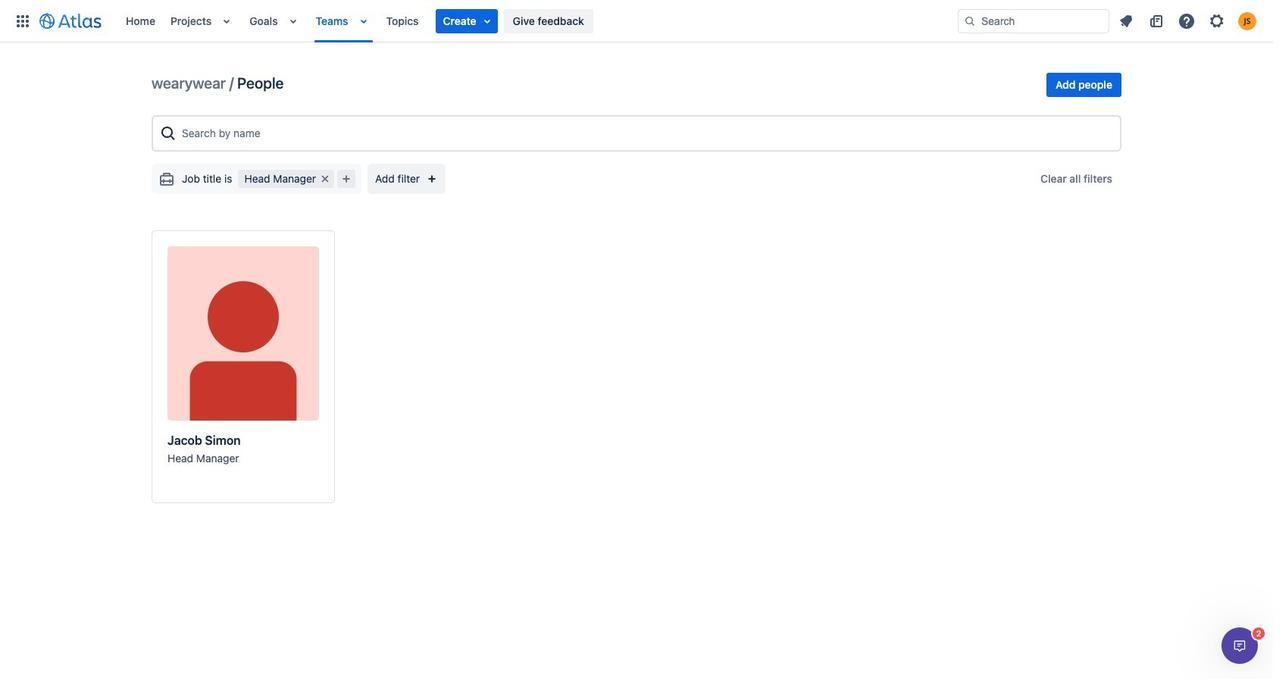 Task type: locate. For each thing, give the bounding box(es) containing it.
list
[[118, 0, 958, 42], [1113, 9, 1264, 33]]

list item inside top element
[[436, 9, 498, 33]]

account image
[[1239, 12, 1257, 30]]

search image
[[964, 15, 976, 27]]

settings image
[[1208, 12, 1227, 30]]

remove image
[[316, 170, 334, 188]]

1 horizontal spatial list
[[1113, 9, 1264, 33]]

banner
[[0, 0, 1274, 42]]

0 horizontal spatial list
[[118, 0, 958, 42]]

None search field
[[958, 9, 1110, 33]]

list item
[[436, 9, 498, 33]]

search by name image
[[159, 124, 177, 143]]

dialog
[[1222, 628, 1258, 664]]



Task type: vqa. For each thing, say whether or not it's contained in the screenshot.
Add Another Entity icon
yes



Task type: describe. For each thing, give the bounding box(es) containing it.
top element
[[9, 0, 958, 42]]

help image
[[1178, 12, 1196, 30]]

Search field
[[958, 9, 1110, 33]]

Search by name field
[[177, 120, 1114, 147]]

switch to... image
[[14, 12, 32, 30]]

add another entity image
[[337, 170, 356, 188]]

notifications image
[[1117, 12, 1136, 30]]



